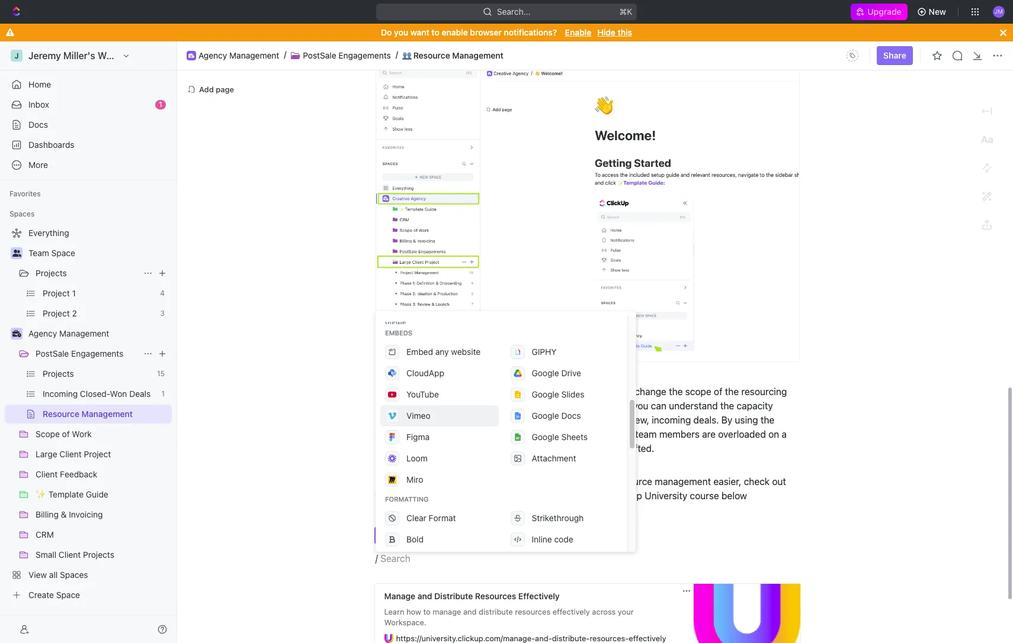 Task type: vqa. For each thing, say whether or not it's contained in the screenshot.
the rightmost 10
no



Task type: locate. For each thing, give the bounding box(es) containing it.
bold
[[406, 535, 424, 545]]

1 vertical spatial resource
[[405, 531, 442, 541]]

youtube
[[406, 390, 439, 400]]

understand down scope
[[669, 401, 718, 412]]

as
[[549, 491, 558, 502], [580, 491, 590, 502]]

0 horizontal spatial can
[[558, 430, 573, 440]]

clear
[[406, 514, 426, 524]]

resourcing up the sheets on the right of page
[[567, 416, 613, 426]]

inline code
[[532, 535, 573, 545]]

be
[[609, 444, 620, 455]]

you
[[394, 27, 408, 37], [599, 387, 614, 398], [375, 401, 391, 412], [633, 401, 648, 412], [492, 416, 508, 426], [540, 430, 555, 440]]

course
[[690, 491, 719, 502]]

website
[[451, 347, 481, 357]]

1 vertical spatial postsale engagements
[[36, 349, 123, 359]]

by up helping at the bottom left
[[470, 401, 481, 412]]

resource down 'clear'
[[405, 531, 442, 541]]

can down change
[[651, 401, 666, 412]]

1 vertical spatial engagements
[[71, 349, 123, 359]]

/
[[375, 554, 378, 565]]

0 horizontal spatial postsale engagements link
[[36, 345, 139, 364]]

space inside sidebar navigation
[[51, 248, 75, 258]]

0 vertical spatial all
[[406, 416, 416, 426]]

on.
[[454, 401, 467, 412]]

1 vertical spatial postsale
[[36, 349, 69, 359]]

0 vertical spatial of
[[714, 387, 723, 398]]

1 horizontal spatial by
[[470, 401, 481, 412]]

0 vertical spatial agency management
[[198, 50, 279, 60]]

want down leveraging
[[393, 401, 414, 412]]

of inside 'to understand all the features of these views that make resource management easier, check out the clickup help center documentation as well as the clickup university course below'
[[505, 477, 514, 488]]

by up overloaded
[[721, 416, 732, 426]]

all up help at bottom
[[439, 477, 449, 488]]

timelines
[[533, 444, 571, 455]]

views up well
[[543, 477, 567, 488]]

home link
[[5, 75, 172, 94]]

1 vertical spatial views
[[498, 531, 521, 541]]

engagements inside sidebar navigation
[[71, 349, 123, 359]]

2 vertical spatial understand
[[388, 477, 437, 488]]

1 horizontal spatial business time image
[[188, 53, 194, 58]]

0 horizontal spatial postsale
[[36, 349, 69, 359]]

docs down inbox
[[28, 120, 48, 130]]

0 vertical spatial space
[[51, 248, 75, 258]]

giphy
[[532, 347, 557, 357]]

scope
[[685, 387, 711, 398]]

google sheets
[[532, 432, 588, 443]]

or left list
[[489, 430, 498, 440]]

1 vertical spatial agency management
[[28, 329, 109, 339]]

all inside 'to understand all the features of these views that make resource management easier, check out the clickup help center documentation as well as the clickup university course below'
[[439, 477, 449, 488]]

1 vertical spatial agency
[[28, 329, 57, 339]]

3 google from the top
[[532, 411, 559, 421]]

1 vertical spatial space
[[579, 401, 606, 412]]

clickup left list
[[406, 309, 436, 319]]

well
[[561, 491, 578, 502]]

agency
[[198, 50, 227, 60], [28, 329, 57, 339]]

if down list
[[509, 444, 514, 455]]

want
[[410, 27, 429, 37], [393, 401, 414, 412]]

views down different
[[525, 401, 549, 412]]

as left well
[[549, 491, 558, 502]]

at up helping at the bottom left
[[489, 387, 497, 398]]

1 horizontal spatial of
[[714, 387, 723, 398]]

0 horizontal spatial agency management
[[28, 329, 109, 339]]

views up the embeds
[[385, 320, 406, 328]]

at up particular
[[402, 430, 410, 440]]

1 vertical spatial can
[[651, 401, 666, 412]]

0 horizontal spatial space
[[51, 248, 75, 258]]

agency inside sidebar navigation
[[28, 329, 57, 339]]

management
[[655, 477, 711, 488]]

understand up formatting
[[388, 477, 437, 488]]

1 google from the top
[[532, 368, 559, 379]]

0 vertical spatial views
[[385, 320, 406, 328]]

2 google from the top
[[532, 390, 559, 400]]

using up helping at the bottom left
[[483, 401, 506, 412]]

add page
[[199, 84, 234, 94]]

team
[[635, 430, 657, 440]]

postsale engagements link
[[303, 50, 391, 61], [36, 345, 139, 364]]

0 vertical spatial understand
[[669, 401, 718, 412]]

0 vertical spatial resourcing
[[741, 387, 787, 398]]

can left change
[[617, 387, 632, 398]]

0 vertical spatial agency
[[198, 50, 227, 60]]

0 vertical spatial engagements
[[339, 50, 391, 60]]

agency management link
[[198, 50, 279, 61], [28, 325, 169, 344]]

1 vertical spatial resourcing
[[567, 416, 613, 426]]

at
[[489, 387, 497, 398], [552, 401, 560, 412], [402, 430, 410, 440]]

by up across
[[375, 387, 386, 398]]

0 horizontal spatial using
[[483, 401, 506, 412]]

if
[[627, 430, 633, 440], [509, 444, 514, 455]]

these up focus
[[436, 387, 460, 398]]

1 vertical spatial determine
[[462, 444, 506, 455]]

1 vertical spatial want
[[393, 401, 414, 412]]

0 vertical spatial at
[[489, 387, 497, 398]]

0 vertical spatial business time image
[[188, 53, 194, 58]]

1 as from the left
[[549, 491, 558, 502]]

1 horizontal spatial postsale
[[303, 50, 336, 60]]

docs down slides
[[561, 411, 581, 421]]

of up documentation
[[505, 477, 514, 488]]

docs inside sidebar navigation
[[28, 120, 48, 130]]

resource for 👥
[[413, 50, 450, 60]]

0 vertical spatial docs
[[28, 120, 48, 130]]

1 horizontal spatial can
[[617, 387, 632, 398]]

0 horizontal spatial by
[[375, 387, 386, 398]]

agency management
[[198, 50, 279, 60], [28, 329, 109, 339]]

0 vertical spatial by
[[375, 387, 386, 398]]

1 horizontal spatial postsale engagements link
[[303, 50, 391, 61]]

1 horizontal spatial agency management link
[[198, 50, 279, 61]]

2 vertical spatial at
[[402, 430, 410, 440]]

want up "👥"
[[410, 27, 429, 37]]

can
[[617, 387, 632, 398], [651, 401, 666, 412], [558, 430, 573, 440]]

determine up google sheets
[[521, 416, 565, 426]]

projects,
[[418, 416, 456, 426]]

0 horizontal spatial business time image
[[12, 331, 21, 338]]

1 horizontal spatial agency
[[198, 50, 227, 60]]

google for google docs
[[532, 411, 559, 421]]

resourcing
[[741, 387, 787, 398], [567, 416, 613, 426]]

browser
[[470, 27, 502, 37]]

enable
[[565, 27, 591, 37]]

google for google drive
[[532, 368, 559, 379]]

1 vertical spatial postsale engagements link
[[36, 345, 139, 364]]

you right do
[[394, 27, 408, 37]]

1 horizontal spatial using
[[735, 416, 758, 426]]

you right locations,
[[599, 387, 614, 398]]

to
[[432, 27, 439, 37], [416, 401, 425, 412], [510, 416, 519, 426], [598, 444, 606, 455]]

1 horizontal spatial or
[[489, 430, 498, 440]]

using up overloaded
[[735, 416, 758, 426]]

business time image inside tree
[[12, 331, 21, 338]]

the left timelines
[[516, 444, 530, 455]]

different
[[516, 387, 552, 398]]

0 vertical spatial these
[[436, 387, 460, 398]]

1 vertical spatial agency management link
[[28, 325, 169, 344]]

upgrade
[[868, 7, 901, 17]]

projects link
[[36, 264, 139, 283]]

0 horizontal spatial agency
[[28, 329, 57, 339]]

0 horizontal spatial at
[[402, 430, 410, 440]]

business time image
[[188, 53, 194, 58], [12, 331, 21, 338]]

are
[[702, 430, 716, 440]]

1 horizontal spatial engagements
[[339, 50, 391, 60]]

0 horizontal spatial docs
[[28, 120, 48, 130]]

add
[[199, 84, 214, 94]]

resourcing up capacity
[[741, 387, 787, 398]]

2 horizontal spatial understand
[[669, 401, 718, 412]]

views inside 'to understand all the features of these views that make resource management easier, check out the clickup help center documentation as well as the clickup university course below'
[[543, 477, 567, 488]]

1 vertical spatial all
[[439, 477, 449, 488]]

(board)
[[454, 309, 483, 319]]

can up timelines
[[558, 430, 573, 440]]

0 vertical spatial if
[[627, 430, 633, 440]]

understand inside 'to understand all the features of these views that make resource management easier, check out the clickup help center documentation as well as the clickup university course below'
[[388, 477, 437, 488]]

views
[[385, 320, 406, 328], [498, 531, 521, 541]]

tree
[[5, 224, 172, 605]]

or down helping at the bottom left
[[451, 444, 460, 455]]

embed any website
[[406, 347, 481, 357]]

2 horizontal spatial can
[[651, 401, 666, 412]]

determine down folder
[[462, 444, 506, 455]]

1 horizontal spatial resourcing
[[741, 387, 787, 398]]

engagements
[[339, 50, 391, 60], [71, 349, 123, 359]]

engagements for rightmost postsale engagements link
[[339, 50, 391, 60]]

0 horizontal spatial understand
[[388, 477, 437, 488]]

0 horizontal spatial resourcing
[[567, 416, 613, 426]]

effectively
[[518, 592, 560, 602]]

0 vertical spatial agency management link
[[198, 50, 279, 61]]

level, right list
[[515, 430, 537, 440]]

google down google slides
[[532, 411, 559, 421]]

1 vertical spatial if
[[509, 444, 514, 455]]

inbox
[[28, 100, 49, 110]]

project down projects, on the bottom left of the page
[[429, 430, 459, 440]]

at down google slides
[[552, 401, 560, 412]]

docs
[[28, 120, 48, 130], [561, 411, 581, 421]]

1 horizontal spatial these
[[517, 477, 541, 488]]

0 horizontal spatial engagements
[[71, 349, 123, 359]]

management
[[229, 50, 279, 60], [452, 50, 503, 60], [59, 329, 109, 339], [444, 531, 495, 541]]

0 horizontal spatial views
[[385, 320, 406, 328]]

clickup list (board)
[[406, 309, 483, 319]]

google up timelines
[[532, 432, 559, 443]]

0 vertical spatial postsale engagements
[[303, 50, 391, 60]]

1 horizontal spatial level,
[[608, 401, 630, 412]]

if left team
[[627, 430, 633, 440]]

0 vertical spatial project
[[429, 430, 459, 440]]

0 vertical spatial can
[[617, 387, 632, 398]]

views up on.
[[462, 387, 486, 398]]

the down slides
[[563, 401, 576, 412]]

easier,
[[713, 477, 741, 488]]

the
[[500, 387, 513, 398], [669, 387, 683, 398], [725, 387, 739, 398], [509, 401, 523, 412], [563, 401, 576, 412], [720, 401, 734, 412], [761, 416, 774, 426], [413, 430, 427, 440], [516, 444, 530, 455], [451, 477, 465, 488], [375, 491, 389, 502], [592, 491, 606, 502]]

management inside sidebar navigation
[[59, 329, 109, 339]]

google down giphy
[[532, 368, 559, 379]]

1 horizontal spatial determine
[[521, 416, 565, 426]]

understand up be
[[576, 430, 625, 440]]

resource right "👥"
[[413, 50, 450, 60]]

space down locations,
[[579, 401, 606, 412]]

views
[[462, 387, 486, 398], [525, 401, 549, 412], [375, 430, 399, 440], [543, 477, 567, 488]]

clickup
[[406, 309, 436, 319], [392, 491, 425, 502], [609, 491, 642, 502]]

change
[[635, 387, 666, 398]]

2 vertical spatial by
[[721, 416, 732, 426]]

agency management for bottom agency management link
[[28, 329, 109, 339]]

1 vertical spatial level,
[[515, 430, 537, 440]]

of right scope
[[714, 387, 723, 398]]

space up projects
[[51, 248, 75, 258]]

1 horizontal spatial docs
[[561, 411, 581, 421]]

0 vertical spatial determine
[[521, 416, 565, 426]]

postsale engagements for postsale engagements link to the left
[[36, 349, 123, 359]]

the left scope
[[669, 387, 683, 398]]

clickup down miro
[[392, 491, 425, 502]]

all inside by leveraging these views at the different locations, you can change the scope of the resourcing you want to focus on. by using the views at the space level, you can understand the capacity across all projects, helping you to determine resourcing for new, incoming deals. by using the views at the project folder or list level, you can understand if team members are overloaded on a particular project or determine if the timelines need to be shifted.
[[406, 416, 416, 426]]

0 horizontal spatial as
[[549, 491, 558, 502]]

0 horizontal spatial if
[[509, 444, 514, 455]]

views left inline
[[498, 531, 521, 541]]

1 vertical spatial understand
[[576, 430, 625, 440]]

0 vertical spatial resource
[[413, 50, 450, 60]]

for
[[615, 416, 627, 426]]

to left enable
[[432, 27, 439, 37]]

of inside by leveraging these views at the different locations, you can change the scope of the resourcing you want to focus on. by using the views at the space level, you can understand the capacity across all projects, helping you to determine resourcing for new, incoming deals. by using the views at the project folder or list level, you can understand if team members are overloaded on a particular project or determine if the timelines need to be shifted.
[[714, 387, 723, 398]]

and
[[418, 592, 432, 602]]

sidebar navigation
[[0, 41, 177, 644]]

you up list
[[492, 416, 508, 426]]

all up 'figma'
[[406, 416, 416, 426]]

google slides
[[532, 390, 584, 400]]

by
[[375, 387, 386, 398], [470, 401, 481, 412], [721, 416, 732, 426]]

0 horizontal spatial agency management link
[[28, 325, 169, 344]]

4 google from the top
[[532, 432, 559, 443]]

0 horizontal spatial all
[[406, 416, 416, 426]]

2 vertical spatial can
[[558, 430, 573, 440]]

1 horizontal spatial as
[[580, 491, 590, 502]]

projects
[[36, 268, 67, 278]]

these up documentation
[[517, 477, 541, 488]]

level, up for
[[608, 401, 630, 412]]

the down make
[[592, 491, 606, 502]]

agency management inside agency management link
[[28, 329, 109, 339]]

google up google docs
[[532, 390, 559, 400]]

0 horizontal spatial of
[[505, 477, 514, 488]]

as right well
[[580, 491, 590, 502]]

new button
[[912, 2, 953, 21]]

all
[[406, 416, 416, 426], [439, 477, 449, 488]]

1 horizontal spatial agency management
[[198, 50, 279, 60]]

1 vertical spatial of
[[505, 477, 514, 488]]

0 horizontal spatial level,
[[515, 430, 537, 440]]

tree containing team space
[[5, 224, 172, 605]]

2 horizontal spatial by
[[721, 416, 732, 426]]

1 horizontal spatial all
[[439, 477, 449, 488]]

do you want to enable browser notifications? enable hide this
[[381, 27, 632, 37]]

focus
[[428, 401, 451, 412]]

0 vertical spatial or
[[489, 430, 498, 440]]

to understand all the features of these views that make resource management easier, check out the clickup help center documentation as well as the clickup university course below
[[375, 477, 789, 502]]

0 horizontal spatial these
[[436, 387, 460, 398]]

google docs
[[532, 411, 581, 421]]

postsale engagements inside tree
[[36, 349, 123, 359]]

that
[[570, 477, 587, 488]]

project down 'figma'
[[418, 444, 449, 455]]

engagements for postsale engagements link to the left
[[71, 349, 123, 359]]



Task type: describe. For each thing, give the bounding box(es) containing it.
shifted.
[[622, 444, 654, 455]]

inline
[[532, 535, 552, 545]]

1 vertical spatial by
[[470, 401, 481, 412]]

search...
[[497, 7, 531, 17]]

team space
[[28, 248, 75, 258]]

the left different
[[500, 387, 513, 398]]

miro
[[406, 475, 423, 485]]

format
[[429, 514, 456, 524]]

you up across
[[375, 401, 391, 412]]

help
[[428, 491, 447, 502]]

features
[[468, 477, 503, 488]]

resource
[[615, 477, 652, 488]]

google for google sheets
[[532, 432, 559, 443]]

agency management for rightmost agency management link
[[198, 50, 279, 60]]

2 as from the left
[[580, 491, 590, 502]]

1 vertical spatial using
[[735, 416, 758, 426]]

the down different
[[509, 401, 523, 412]]

figma
[[406, 432, 430, 443]]

any
[[435, 347, 449, 357]]

docs link
[[5, 116, 172, 134]]

business time image for bottom agency management link
[[12, 331, 21, 338]]

drive
[[561, 368, 581, 379]]

vimeo
[[406, 411, 430, 421]]

using
[[381, 531, 403, 541]]

embeds
[[385, 329, 412, 337]]

the down to
[[375, 491, 389, 502]]

notifications?
[[504, 27, 557, 37]]

1 vertical spatial project
[[418, 444, 449, 455]]

enable
[[442, 27, 468, 37]]

folder
[[462, 430, 487, 440]]

agency for rightmost agency management link
[[198, 50, 227, 60]]

incoming
[[652, 416, 691, 426]]

tree inside sidebar navigation
[[5, 224, 172, 605]]

dashboards
[[28, 140, 74, 150]]

0 vertical spatial postsale
[[303, 50, 336, 60]]

postsale inside sidebar navigation
[[36, 349, 69, 359]]

space inside by leveraging these views at the different locations, you can change the scope of the resourcing you want to focus on. by using the views at the space level, you can understand the capacity across all projects, helping you to determine resourcing for new, incoming deals. by using the views at the project folder or list level, you can understand if team members are overloaded on a particular project or determine if the timelines need to be shifted.
[[579, 401, 606, 412]]

leveraging
[[389, 387, 433, 398]]

1 horizontal spatial views
[[498, 531, 521, 541]]

manage
[[384, 592, 415, 602]]

agency for bottom agency management link
[[28, 329, 57, 339]]

views down across
[[375, 430, 399, 440]]

make
[[589, 477, 612, 488]]

clickup down 'resource'
[[609, 491, 642, 502]]

user group image
[[12, 250, 21, 257]]

want inside by leveraging these views at the different locations, you can change the scope of the resourcing you want to focus on. by using the views at the space level, you can understand the capacity across all projects, helping you to determine resourcing for new, incoming deals. by using the views at the project folder or list level, you can understand if team members are overloaded on a particular project or determine if the timelines need to be shifted.
[[393, 401, 414, 412]]

you up timelines
[[540, 430, 555, 440]]

spaces
[[9, 210, 35, 219]]

1 vertical spatial or
[[451, 444, 460, 455]]

to up list
[[510, 416, 519, 426]]

favorites
[[9, 190, 41, 198]]

formatting
[[385, 496, 428, 504]]

particular
[[375, 444, 416, 455]]

dashboards link
[[5, 136, 172, 155]]

deals.
[[693, 416, 719, 426]]

embed
[[406, 347, 433, 357]]

team space link
[[28, 244, 169, 263]]

team
[[28, 248, 49, 258]]

members
[[659, 430, 700, 440]]

favorites button
[[5, 187, 45, 201]]

out
[[772, 477, 786, 488]]

hide
[[597, 27, 615, 37]]

business time image for rightmost agency management link
[[188, 53, 194, 58]]

page
[[216, 84, 234, 94]]

across
[[375, 416, 404, 426]]

1
[[159, 100, 162, 109]]

1 horizontal spatial at
[[489, 387, 497, 398]]

1 vertical spatial at
[[552, 401, 560, 412]]

below
[[722, 491, 747, 502]]

these inside 'to understand all the features of these views that make resource management easier, check out the clickup help center documentation as well as the clickup university course below'
[[517, 477, 541, 488]]

list
[[500, 430, 513, 440]]

sheets
[[561, 432, 588, 443]]

manage and distribute resources effectively
[[384, 592, 560, 602]]

check
[[744, 477, 770, 488]]

clear format
[[406, 514, 456, 524]]

new
[[929, 7, 946, 17]]

strikethrough
[[532, 514, 584, 524]]

you up new,
[[633, 401, 648, 412]]

documentation
[[481, 491, 546, 502]]

👥
[[402, 51, 412, 60]]

1 horizontal spatial understand
[[576, 430, 625, 440]]

cloudapp
[[406, 368, 444, 379]]

the down the vimeo
[[413, 430, 427, 440]]

1 vertical spatial docs
[[561, 411, 581, 421]]

distribute
[[434, 592, 473, 602]]

code
[[554, 535, 573, 545]]

locations,
[[555, 387, 596, 398]]

to left be
[[598, 444, 606, 455]]

slides
[[561, 390, 584, 400]]

need
[[574, 444, 595, 455]]

resources
[[475, 592, 516, 602]]

the up capacity
[[725, 387, 739, 398]]

google for google slides
[[532, 390, 559, 400]]

postsale engagements for rightmost postsale engagements link
[[303, 50, 391, 60]]

new,
[[630, 416, 649, 426]]

by leveraging these views at the different locations, you can change the scope of the resourcing you want to focus on. by using the views at the space level, you can understand the capacity across all projects, helping you to determine resourcing for new, incoming deals. by using the views at the project folder or list level, you can understand if team members are overloaded on a particular project or determine if the timelines need to be shifted.
[[375, 387, 789, 455]]

upgrade link
[[851, 4, 907, 20]]

0 horizontal spatial determine
[[462, 444, 506, 455]]

list
[[438, 309, 452, 319]]

resource for using
[[405, 531, 442, 541]]

these inside by leveraging these views at the different locations, you can change the scope of the resourcing you want to focus on. by using the views at the space level, you can understand the capacity across all projects, helping you to determine resourcing for new, incoming deals. by using the views at the project folder or list level, you can understand if team members are overloaded on a particular project or determine if the timelines need to be shifted.
[[436, 387, 460, 398]]

loom
[[406, 454, 428, 464]]

do
[[381, 27, 392, 37]]

overloaded
[[718, 430, 766, 440]]

the up on
[[761, 416, 774, 426]]

the left capacity
[[720, 401, 734, 412]]

1 horizontal spatial if
[[627, 430, 633, 440]]

on
[[768, 430, 779, 440]]

the up center
[[451, 477, 465, 488]]

to
[[375, 477, 386, 488]]

attachment
[[532, 454, 576, 464]]

0 vertical spatial want
[[410, 27, 429, 37]]

helping
[[458, 416, 490, 426]]

university
[[645, 491, 687, 502]]

👥 resource management
[[402, 50, 503, 60]]

center
[[450, 491, 479, 502]]

⌘k
[[619, 7, 632, 17]]

0 vertical spatial using
[[483, 401, 506, 412]]

to down youtube
[[416, 401, 425, 412]]



